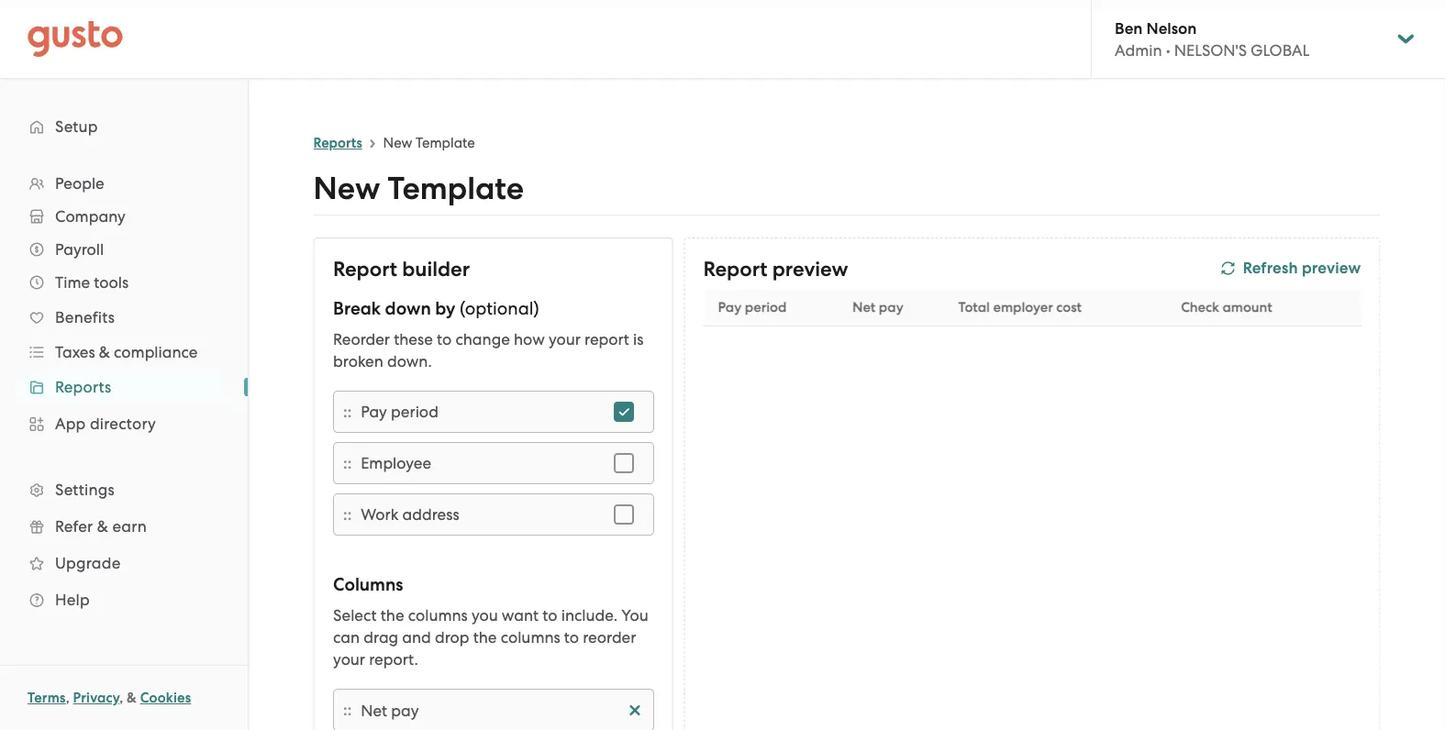 Task type: vqa. For each thing, say whether or not it's contained in the screenshot.
Do any of your W-2 employees work at this address?
no



Task type: describe. For each thing, give the bounding box(es) containing it.
cookies button
[[140, 688, 191, 710]]

1 vertical spatial new template
[[314, 170, 524, 207]]

help link
[[18, 584, 229, 617]]

refresh
[[1244, 259, 1299, 278]]

check amount
[[1182, 299, 1273, 316]]

time
[[55, 274, 90, 292]]

(optional)
[[459, 298, 539, 319]]

module__icon___go7vc image
[[1221, 261, 1236, 276]]

:: for net pay
[[343, 701, 351, 720]]

time tools button
[[18, 266, 229, 299]]

pay for pay period
[[879, 299, 904, 316]]

include.
[[561, 607, 617, 625]]

0 horizontal spatial pay period
[[360, 403, 438, 421]]

0 horizontal spatial the
[[380, 607, 404, 625]]

report preview
[[704, 257, 849, 281]]

check
[[1182, 299, 1220, 316]]

1 vertical spatial the
[[473, 629, 497, 647]]

1 vertical spatial template
[[388, 170, 524, 207]]

terms
[[28, 690, 66, 707]]

nelson
[[1147, 19, 1197, 37]]

these
[[393, 330, 433, 349]]

1 horizontal spatial columns
[[500, 629, 560, 647]]

reorder
[[333, 330, 390, 349]]

privacy link
[[73, 690, 119, 707]]

payroll button
[[18, 233, 229, 266]]

1 horizontal spatial to
[[542, 607, 557, 625]]

work address
[[360, 506, 459, 524]]

0 horizontal spatial new
[[314, 170, 380, 207]]

home image
[[28, 21, 123, 57]]

is
[[633, 330, 643, 349]]

break
[[333, 298, 381, 319]]

0 horizontal spatial pay
[[360, 403, 387, 421]]

your inside reorder these to change how your report is broken down.
[[548, 330, 580, 349]]

0 vertical spatial period
[[745, 299, 787, 316]]

:: for pay period
[[343, 403, 351, 422]]

reorder
[[583, 629, 636, 647]]

taxes & compliance button
[[18, 336, 229, 369]]

by
[[435, 298, 455, 319]]

privacy
[[73, 690, 119, 707]]

:: for work address
[[343, 506, 351, 524]]

drag
[[363, 629, 398, 647]]

select the columns you want to include. you can drag and drop the columns to reorder your report.
[[333, 607, 648, 669]]

you
[[471, 607, 498, 625]]

address
[[402, 506, 459, 524]]

nelson's
[[1175, 41, 1247, 59]]

terms link
[[28, 690, 66, 707]]

0 vertical spatial new template
[[383, 135, 475, 151]]

0 horizontal spatial period
[[391, 403, 438, 421]]

reports inside list
[[55, 378, 111, 397]]

down.
[[387, 352, 432, 371]]

reports link inside gusto navigation element
[[18, 371, 229, 404]]

global
[[1251, 41, 1310, 59]]

preview for report preview
[[773, 257, 849, 281]]

settings link
[[18, 474, 229, 507]]

want
[[502, 607, 538, 625]]

payroll
[[55, 241, 104, 259]]

change
[[455, 330, 510, 349]]

tools
[[94, 274, 129, 292]]

net pay for pay period
[[853, 299, 904, 316]]

setup
[[55, 117, 98, 136]]

compliance
[[114, 343, 198, 362]]

builder
[[402, 257, 470, 281]]

1 horizontal spatial pay period
[[718, 299, 787, 316]]

ben nelson admin • nelson's global
[[1115, 19, 1310, 59]]

app directory link
[[18, 408, 229, 441]]

drop
[[435, 629, 469, 647]]

can
[[333, 629, 360, 647]]

broken
[[333, 352, 383, 371]]

report.
[[369, 651, 418, 669]]

taxes & compliance
[[55, 343, 198, 362]]

benefits
[[55, 308, 115, 327]]



Task type: locate. For each thing, give the bounding box(es) containing it.
period down report preview
[[745, 299, 787, 316]]

benefits link
[[18, 301, 229, 334]]

0 vertical spatial pay
[[718, 299, 742, 316]]

refresh preview button
[[1221, 257, 1362, 282]]

preview inside button
[[1303, 259, 1362, 278]]

how
[[514, 330, 545, 349]]

cost
[[1057, 299, 1082, 316]]

list
[[0, 167, 248, 619]]

new template
[[383, 135, 475, 151], [314, 170, 524, 207]]

to
[[437, 330, 451, 349], [542, 607, 557, 625], [564, 629, 579, 647]]

your right how
[[548, 330, 580, 349]]

0 vertical spatial new
[[383, 135, 413, 151]]

pay
[[879, 299, 904, 316], [391, 702, 419, 720]]

1 vertical spatial your
[[333, 651, 365, 669]]

to down include.
[[564, 629, 579, 647]]

1 vertical spatial pay period
[[360, 403, 438, 421]]

:: down can
[[343, 701, 351, 720]]

1 vertical spatial pay
[[360, 403, 387, 421]]

1 horizontal spatial reports
[[314, 135, 362, 151]]

0 vertical spatial reports link
[[314, 135, 362, 151]]

0 horizontal spatial report
[[333, 257, 397, 281]]

0 vertical spatial reports
[[314, 135, 362, 151]]

people
[[55, 174, 104, 193]]

1 vertical spatial to
[[542, 607, 557, 625]]

None checkbox
[[604, 443, 644, 484]]

refer & earn
[[55, 518, 147, 536]]

report
[[584, 330, 629, 349]]

employee
[[360, 454, 431, 473]]

the
[[380, 607, 404, 625], [473, 629, 497, 647]]

•
[[1166, 41, 1171, 59]]

report
[[333, 257, 397, 281], [704, 257, 768, 281]]

1 horizontal spatial pay
[[718, 299, 742, 316]]

1 horizontal spatial preview
[[1303, 259, 1362, 278]]

refer & earn link
[[18, 510, 229, 543]]

the down you
[[473, 629, 497, 647]]

report for report builder
[[333, 257, 397, 281]]

pay inside the column content element
[[391, 702, 419, 720]]

to inside reorder these to change how your report is broken down.
[[437, 330, 451, 349]]

2 :: from the top
[[343, 454, 351, 473]]

total employer cost
[[959, 299, 1082, 316]]

app
[[55, 415, 86, 433]]

net pay for ::
[[360, 702, 419, 720]]

1 report from the left
[[333, 257, 397, 281]]

net
[[853, 299, 876, 316], [360, 702, 387, 720]]

net pay
[[853, 299, 904, 316], [360, 702, 419, 720]]

break down by (optional)
[[333, 298, 539, 319]]

2 report from the left
[[704, 257, 768, 281]]

& inside dropdown button
[[99, 343, 110, 362]]

1 :: from the top
[[343, 403, 351, 422]]

0 vertical spatial pay
[[879, 299, 904, 316]]

net pay inside the column content element
[[360, 702, 419, 720]]

to down by
[[437, 330, 451, 349]]

pay period
[[718, 299, 787, 316], [360, 403, 438, 421]]

1 vertical spatial pay
[[391, 702, 419, 720]]

you
[[621, 607, 648, 625]]

:: left "employee"
[[343, 454, 351, 473]]

& right taxes
[[99, 343, 110, 362]]

pay down report preview
[[718, 299, 742, 316]]

2 vertical spatial &
[[127, 690, 137, 707]]

directory
[[90, 415, 156, 433]]

pay for ::
[[391, 702, 419, 720]]

your down can
[[333, 651, 365, 669]]

company
[[55, 207, 125, 226]]

terms , privacy , & cookies
[[28, 690, 191, 707]]

preview for refresh preview
[[1303, 259, 1362, 278]]

2 , from the left
[[119, 690, 123, 707]]

2 vertical spatial to
[[564, 629, 579, 647]]

new
[[383, 135, 413, 151], [314, 170, 380, 207]]

settings
[[55, 481, 115, 499]]

earn
[[112, 518, 147, 536]]

0 horizontal spatial reports link
[[18, 371, 229, 404]]

and
[[402, 629, 431, 647]]

0 vertical spatial pay period
[[718, 299, 787, 316]]

help
[[55, 591, 90, 610]]

& left cookies button on the left bottom
[[127, 690, 137, 707]]

list containing people
[[0, 167, 248, 619]]

setup link
[[18, 110, 229, 143]]

columns
[[333, 575, 403, 596]]

total
[[959, 299, 990, 316]]

&
[[99, 343, 110, 362], [97, 518, 108, 536], [127, 690, 137, 707]]

reports link
[[314, 135, 362, 151], [18, 371, 229, 404]]

0 horizontal spatial columns
[[408, 607, 467, 625]]

columns
[[408, 607, 467, 625], [500, 629, 560, 647]]

0 horizontal spatial preview
[[773, 257, 849, 281]]

0 horizontal spatial ,
[[66, 690, 70, 707]]

cookies
[[140, 690, 191, 707]]

taxes
[[55, 343, 95, 362]]

ben
[[1115, 19, 1143, 37]]

select
[[333, 607, 376, 625]]

0 vertical spatial to
[[437, 330, 451, 349]]

& for compliance
[[99, 343, 110, 362]]

pay down report. on the bottom
[[391, 702, 419, 720]]

1 horizontal spatial new
[[383, 135, 413, 151]]

0 horizontal spatial reports
[[55, 378, 111, 397]]

1 vertical spatial reports link
[[18, 371, 229, 404]]

1 , from the left
[[66, 690, 70, 707]]

,
[[66, 690, 70, 707], [119, 690, 123, 707]]

0 horizontal spatial net
[[360, 702, 387, 720]]

1 horizontal spatial report
[[704, 257, 768, 281]]

period down down.
[[391, 403, 438, 421]]

to right 'want'
[[542, 607, 557, 625]]

, left cookies
[[119, 690, 123, 707]]

0 vertical spatial your
[[548, 330, 580, 349]]

1 vertical spatial period
[[391, 403, 438, 421]]

net inside the column content element
[[360, 702, 387, 720]]

work
[[360, 506, 398, 524]]

0 vertical spatial template
[[416, 135, 475, 151]]

refresh preview
[[1244, 259, 1362, 278]]

time tools
[[55, 274, 129, 292]]

0 horizontal spatial to
[[437, 330, 451, 349]]

1 horizontal spatial reports link
[[314, 135, 362, 151]]

columns down 'want'
[[500, 629, 560, 647]]

1 horizontal spatial the
[[473, 629, 497, 647]]

3 :: from the top
[[343, 506, 351, 524]]

1 horizontal spatial net pay
[[853, 299, 904, 316]]

pay period down down.
[[360, 403, 438, 421]]

0 vertical spatial columns
[[408, 607, 467, 625]]

reorder these to change how your report is broken down.
[[333, 330, 643, 371]]

0 horizontal spatial your
[[333, 651, 365, 669]]

pay down broken
[[360, 403, 387, 421]]

1 vertical spatial net pay
[[360, 702, 419, 720]]

report for report preview
[[704, 257, 768, 281]]

0 vertical spatial net
[[853, 299, 876, 316]]

1 vertical spatial reports
[[55, 378, 111, 397]]

1 horizontal spatial period
[[745, 299, 787, 316]]

4 :: from the top
[[343, 701, 351, 720]]

1 vertical spatial &
[[97, 518, 108, 536]]

column content element
[[360, 700, 644, 722]]

net for ::
[[360, 702, 387, 720]]

1 horizontal spatial ,
[[119, 690, 123, 707]]

report builder
[[333, 257, 470, 281]]

0 vertical spatial net pay
[[853, 299, 904, 316]]

:: for employee
[[343, 454, 351, 473]]

upgrade link
[[18, 547, 229, 580]]

company button
[[18, 200, 229, 233]]

0 horizontal spatial net pay
[[360, 702, 419, 720]]

& left earn
[[97, 518, 108, 536]]

, left privacy 'link'
[[66, 690, 70, 707]]

1 vertical spatial columns
[[500, 629, 560, 647]]

1 horizontal spatial net
[[853, 299, 876, 316]]

amount
[[1223, 299, 1273, 316]]

admin
[[1115, 41, 1163, 59]]

0 vertical spatial &
[[99, 343, 110, 362]]

gusto navigation element
[[0, 79, 248, 648]]

pay
[[718, 299, 742, 316], [360, 403, 387, 421]]

app directory
[[55, 415, 156, 433]]

down
[[385, 298, 431, 319]]

1 vertical spatial net
[[360, 702, 387, 720]]

your inside select the columns you want to include. you can drag and drop the columns to reorder your report.
[[333, 651, 365, 669]]

::
[[343, 403, 351, 422], [343, 454, 351, 473], [343, 506, 351, 524], [343, 701, 351, 720]]

1 vertical spatial new
[[314, 170, 380, 207]]

pay period down report preview
[[718, 299, 787, 316]]

0 horizontal spatial pay
[[391, 702, 419, 720]]

:: down broken
[[343, 403, 351, 422]]

reports
[[314, 135, 362, 151], [55, 378, 111, 397]]

employer
[[994, 299, 1054, 316]]

net for pay period
[[853, 299, 876, 316]]

pay left the total
[[879, 299, 904, 316]]

1 horizontal spatial your
[[548, 330, 580, 349]]

1 horizontal spatial pay
[[879, 299, 904, 316]]

columns up drop
[[408, 607, 467, 625]]

refer
[[55, 518, 93, 536]]

upgrade
[[55, 554, 121, 573]]

people button
[[18, 167, 229, 200]]

None checkbox
[[604, 392, 644, 432], [604, 495, 644, 535], [604, 392, 644, 432], [604, 495, 644, 535]]

2 horizontal spatial to
[[564, 629, 579, 647]]

& for earn
[[97, 518, 108, 536]]

the up drag
[[380, 607, 404, 625]]

0 vertical spatial the
[[380, 607, 404, 625]]

:: left work
[[343, 506, 351, 524]]



